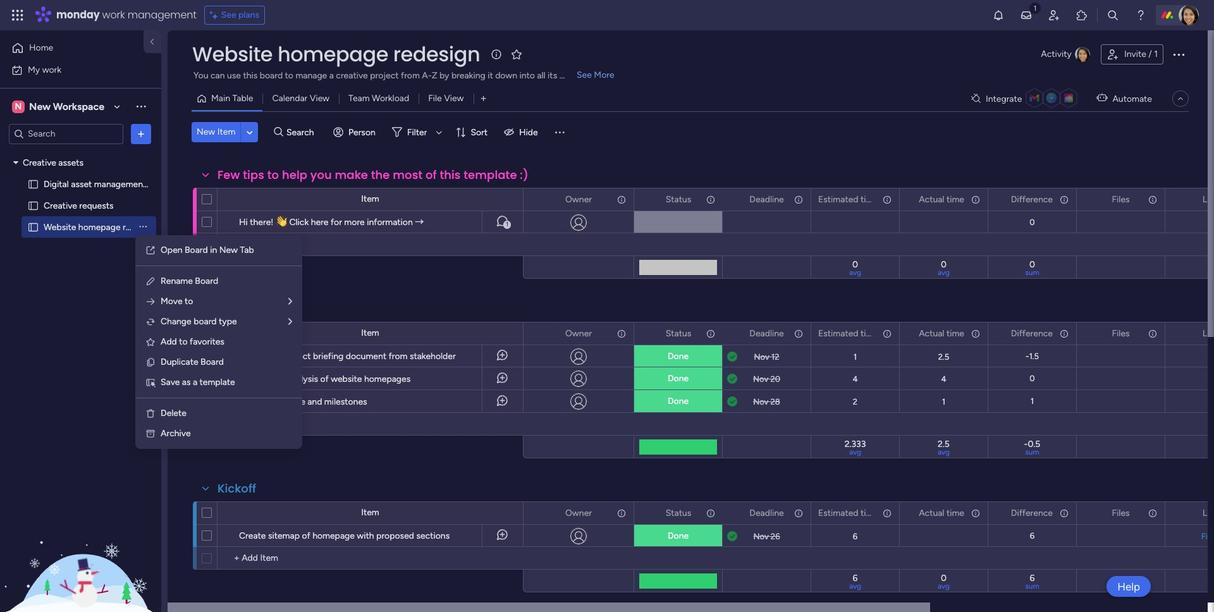 Task type: locate. For each thing, give the bounding box(es) containing it.
type
[[219, 316, 237, 327]]

2 vertical spatial sum
[[1026, 582, 1040, 591]]

v2 done deadline image
[[728, 351, 738, 363], [728, 373, 738, 385], [728, 396, 738, 408]]

1 vertical spatial redesign
[[123, 222, 157, 233]]

2 horizontal spatial of
[[426, 167, 437, 183]]

0 vertical spatial + add item text field
[[224, 237, 518, 252]]

0 vertical spatial estimated time
[[819, 194, 879, 205]]

1 actual time from the top
[[919, 194, 965, 205]]

1.5
[[1030, 352, 1040, 361]]

public board image
[[27, 178, 39, 190], [27, 221, 39, 233]]

12
[[772, 352, 780, 362]]

2 estimated time field from the top
[[816, 327, 879, 341]]

2 owner from the top
[[566, 328, 592, 339]]

nov left 20
[[754, 374, 769, 384]]

table
[[233, 93, 253, 104]]

0 vertical spatial work
[[102, 8, 125, 22]]

0 avg
[[850, 259, 862, 277], [938, 259, 950, 277], [938, 573, 950, 591]]

of right analysis
[[320, 374, 329, 385]]

1 vertical spatial owner field
[[562, 327, 595, 341]]

few
[[218, 167, 240, 183]]

0 vertical spatial 2.5
[[939, 352, 950, 362]]

estimated time
[[819, 194, 879, 205], [819, 328, 879, 339], [819, 508, 879, 519]]

2 vertical spatial homepage
[[313, 531, 355, 542]]

1 vertical spatial status field
[[663, 327, 695, 341]]

duplicate board image
[[146, 357, 156, 368]]

item left angle down icon in the left top of the page
[[217, 127, 236, 137]]

board down favorites
[[201, 357, 224, 368]]

1 vertical spatial 2.5
[[938, 439, 950, 450]]

avg inside '2.333 avg'
[[850, 448, 862, 457]]

0 avg for + add item text box
[[938, 573, 950, 591]]

0 horizontal spatial and
[[267, 351, 282, 362]]

1 v2 done deadline image from the top
[[728, 351, 738, 363]]

creative for creative assets
[[23, 157, 56, 168]]

0 horizontal spatial of
[[302, 531, 310, 542]]

2 deadline field from the top
[[747, 327, 788, 341]]

work inside field
[[247, 301, 274, 317]]

list arrow image up collect
[[289, 318, 292, 326]]

→
[[415, 217, 424, 228]]

plans
[[239, 9, 260, 20]]

2 vertical spatial difference field
[[1008, 506, 1057, 520]]

2 2.5 from the top
[[938, 439, 950, 450]]

2 list arrow image from the top
[[289, 318, 292, 326]]

2 difference field from the top
[[1008, 327, 1057, 341]]

1 estimated from the top
[[819, 194, 859, 205]]

2 vertical spatial owner field
[[562, 506, 595, 520]]

status for 1st status field from the bottom of the page
[[666, 508, 692, 519]]

1 2.5 from the top
[[939, 352, 950, 362]]

sum for 6
[[1026, 582, 1040, 591]]

analysis
[[287, 374, 318, 385]]

0 vertical spatial management
[[128, 8, 197, 22]]

Files field
[[1109, 193, 1134, 207], [1109, 327, 1134, 341], [1109, 506, 1134, 520]]

1 vertical spatial new
[[197, 127, 215, 137]]

+ add item text field down "more"
[[224, 237, 518, 252]]

-0.5 sum
[[1025, 439, 1041, 457]]

1 vertical spatial estimated
[[819, 328, 859, 339]]

0 vertical spatial add to favorites image
[[511, 48, 523, 60]]

creative down digital on the top of the page
[[44, 200, 77, 211]]

1 vertical spatial template
[[200, 377, 235, 388]]

column information image for 2nd owner field from the bottom
[[617, 329, 627, 339]]

new inside button
[[197, 127, 215, 137]]

options image
[[705, 189, 714, 210], [882, 189, 891, 210], [705, 323, 714, 345], [882, 323, 891, 345], [1059, 323, 1068, 345], [705, 503, 714, 524], [793, 503, 802, 524], [882, 503, 891, 524], [1059, 503, 1068, 524], [1148, 503, 1157, 524]]

0 vertical spatial estimated
[[819, 194, 859, 205]]

homepage left with
[[313, 531, 355, 542]]

nov 26
[[754, 532, 780, 541]]

2 vertical spatial actual
[[919, 508, 945, 519]]

column information image for first "files" field from the bottom
[[1148, 508, 1159, 519]]

redesign up open board in new tab "icon"
[[123, 222, 157, 233]]

2 vertical spatial actual time
[[919, 508, 965, 519]]

add to favorites image right show board description image
[[511, 48, 523, 60]]

rename board image
[[146, 276, 156, 287]]

2 vertical spatial deadline
[[750, 508, 784, 519]]

nov left 28
[[754, 397, 769, 407]]

- for 1.5
[[1026, 352, 1030, 361]]

owner for 2nd owner field from the bottom
[[566, 328, 592, 339]]

team
[[349, 93, 370, 104]]

1 horizontal spatial view
[[444, 93, 464, 104]]

see inside 'button'
[[577, 70, 592, 80]]

view
[[310, 93, 330, 104], [444, 93, 464, 104]]

workspace image
[[12, 100, 25, 114]]

1 horizontal spatial see
[[577, 70, 592, 80]]

1 vertical spatial website
[[44, 222, 76, 233]]

options image
[[1172, 47, 1187, 62], [135, 127, 147, 140], [616, 189, 625, 210], [793, 189, 802, 210], [971, 189, 979, 210], [1059, 189, 1068, 210], [1148, 189, 1157, 210], [616, 323, 625, 345], [793, 323, 802, 345], [971, 323, 979, 345], [1148, 323, 1157, 345], [616, 503, 625, 524], [971, 503, 979, 524]]

and down competitor analysis of website homepages
[[308, 397, 322, 407]]

2 vertical spatial work
[[247, 301, 274, 317]]

website down the creative requests
[[44, 222, 76, 233]]

Website homepage redesign field
[[189, 40, 484, 68]]

work right my at top left
[[42, 64, 61, 75]]

2 vertical spatial board
[[201, 357, 224, 368]]

0 vertical spatial estimated time field
[[816, 193, 879, 207]]

main
[[211, 93, 230, 104]]

options image for first owner field from the bottom
[[616, 503, 625, 524]]

3 status from the top
[[666, 508, 692, 519]]

column information image for 2nd "files" field from the bottom
[[1148, 329, 1159, 339]]

Status field
[[663, 193, 695, 207], [663, 327, 695, 341], [663, 506, 695, 520]]

2 vertical spatial status field
[[663, 506, 695, 520]]

homepage up team
[[278, 40, 388, 68]]

0.5
[[1028, 439, 1041, 450]]

change
[[161, 316, 192, 327]]

2 files field from the top
[[1109, 327, 1134, 341]]

0 vertical spatial template
[[464, 167, 517, 183]]

v2 done deadline image for nov 12
[[728, 351, 738, 363]]

done
[[668, 351, 689, 362], [668, 373, 689, 384], [668, 396, 689, 407], [668, 531, 689, 542]]

/
[[1149, 49, 1153, 59]]

3 owner field from the top
[[562, 506, 595, 520]]

1 vertical spatial website homepage redesign
[[44, 222, 157, 233]]

1 difference from the top
[[1012, 194, 1053, 205]]

propose
[[239, 397, 272, 407]]

column information image
[[617, 195, 627, 205], [706, 195, 716, 205], [617, 329, 627, 339], [706, 329, 716, 339], [1060, 329, 1070, 339], [1148, 329, 1159, 339], [706, 508, 716, 519], [883, 508, 893, 519], [971, 508, 981, 519], [1060, 508, 1070, 519], [1148, 508, 1159, 519]]

add to favorites image left 'add'
[[146, 337, 156, 347]]

creative requests
[[44, 200, 114, 211]]

save
[[161, 377, 180, 388]]

1 vertical spatial files
[[1113, 328, 1130, 339]]

inbox image
[[1021, 9, 1033, 22]]

+ Add Item text field
[[224, 237, 518, 252], [224, 417, 518, 432]]

workspace
[[53, 100, 104, 112]]

0 vertical spatial -
[[1026, 352, 1030, 361]]

3 v2 done deadline image from the top
[[728, 396, 738, 408]]

to for move to
[[185, 296, 193, 307]]

open
[[161, 245, 183, 256]]

time
[[861, 194, 879, 205], [947, 194, 965, 205], [861, 328, 879, 339], [947, 328, 965, 339], [861, 508, 879, 519], [947, 508, 965, 519]]

+ add item text field down 'milestones'
[[224, 417, 518, 432]]

list box
[[0, 149, 174, 409]]

click
[[289, 217, 309, 228]]

2 difference from the top
[[1012, 328, 1053, 339]]

Deadline field
[[747, 193, 788, 207], [747, 327, 788, 341], [747, 506, 788, 520]]

angle down image
[[247, 127, 253, 137]]

1 horizontal spatial work
[[102, 8, 125, 22]]

options image for 2nd owner field from the bottom
[[616, 323, 625, 345]]

3 estimated time from the top
[[819, 508, 879, 519]]

1 actual from the top
[[919, 194, 945, 205]]

work
[[102, 8, 125, 22], [42, 64, 61, 75], [247, 301, 274, 317]]

1 list arrow image from the top
[[289, 297, 292, 306]]

to inside field
[[267, 167, 279, 183]]

my
[[28, 64, 40, 75]]

board right rename
[[195, 276, 218, 287]]

see for see more
[[577, 70, 592, 80]]

more
[[344, 217, 365, 228]]

0 horizontal spatial view
[[310, 93, 330, 104]]

2 view from the left
[[444, 93, 464, 104]]

2 vertical spatial of
[[302, 531, 310, 542]]

template right a at the left bottom
[[200, 377, 235, 388]]

2
[[853, 397, 858, 407]]

1 vertical spatial files field
[[1109, 327, 1134, 341]]

team workload button
[[339, 89, 419, 109]]

item down few tips to help you make the most of this template :) field on the top left of page
[[361, 194, 379, 204]]

2 done from the top
[[668, 373, 689, 384]]

new right n
[[29, 100, 51, 112]]

delete image
[[146, 409, 156, 419]]

0 horizontal spatial website homepage redesign
[[44, 222, 157, 233]]

2 vertical spatial deadline field
[[747, 506, 788, 520]]

1 estimated time from the top
[[819, 194, 879, 205]]

28
[[771, 397, 781, 407]]

2 4 from the left
[[942, 374, 947, 384]]

option
[[0, 151, 161, 154]]

new item
[[197, 127, 236, 137]]

website homepage redesign up team
[[192, 40, 480, 68]]

0 vertical spatial owner
[[566, 194, 592, 205]]

2 vertical spatial new
[[219, 245, 238, 256]]

to right tips
[[267, 167, 279, 183]]

add
[[161, 337, 177, 347]]

redesign inside list box
[[123, 222, 157, 233]]

6 avg
[[850, 573, 862, 591]]

tips
[[243, 167, 264, 183]]

v2 done deadline image left nov 12
[[728, 351, 738, 363]]

search everything image
[[1107, 9, 1120, 22]]

item up with
[[361, 507, 379, 518]]

n
[[15, 101, 22, 112]]

homepage down requests
[[78, 222, 121, 233]]

0 horizontal spatial add to favorites image
[[146, 337, 156, 347]]

website down see plans button
[[192, 40, 273, 68]]

new down the main
[[197, 127, 215, 137]]

arrow down image
[[432, 125, 447, 140]]

2 owner field from the top
[[562, 327, 595, 341]]

1 horizontal spatial template
[[464, 167, 517, 183]]

1 vertical spatial creative
[[44, 200, 77, 211]]

1 image
[[1030, 1, 1041, 15]]

work for monday
[[102, 8, 125, 22]]

redesign up file
[[393, 40, 480, 68]]

view for file view
[[444, 93, 464, 104]]

to right 'add'
[[179, 337, 188, 347]]

2 v2 done deadline image from the top
[[728, 373, 738, 385]]

owner for first owner field from the bottom
[[566, 508, 592, 519]]

0 vertical spatial public board image
[[27, 178, 39, 190]]

1 vertical spatial difference
[[1012, 328, 1053, 339]]

0 vertical spatial files field
[[1109, 193, 1134, 207]]

1 status field from the top
[[663, 193, 695, 207]]

3 actual time from the top
[[919, 508, 965, 519]]

None field
[[1200, 193, 1215, 207], [1200, 327, 1215, 341], [1200, 506, 1215, 520], [1200, 193, 1215, 207], [1200, 327, 1215, 341], [1200, 506, 1215, 520]]

as
[[182, 377, 191, 388]]

1 difference field from the top
[[1008, 193, 1057, 207]]

2 files from the top
[[1113, 328, 1130, 339]]

actual time
[[919, 194, 965, 205], [919, 328, 965, 339], [919, 508, 965, 519]]

website homepage redesign down requests
[[44, 222, 157, 233]]

1 vertical spatial difference field
[[1008, 327, 1057, 341]]

1 view from the left
[[310, 93, 330, 104]]

new right in
[[219, 245, 238, 256]]

1 deadline from the top
[[750, 194, 784, 205]]

archive image
[[146, 429, 156, 439]]

1 horizontal spatial new
[[197, 127, 215, 137]]

1 vertical spatial public board image
[[27, 221, 39, 233]]

1 horizontal spatial 4
[[942, 374, 947, 384]]

2 status from the top
[[666, 328, 692, 339]]

2.5 inside 2.5 avg
[[938, 439, 950, 450]]

briefing
[[313, 351, 344, 362]]

0 vertical spatial sum
[[1026, 268, 1040, 277]]

see left more
[[577, 70, 592, 80]]

add to favorites image
[[511, 48, 523, 60], [146, 337, 156, 347]]

2 deadline from the top
[[750, 328, 784, 339]]

to
[[267, 167, 279, 183], [185, 296, 193, 307], [179, 337, 188, 347]]

activity
[[1042, 49, 1072, 59]]

list arrow image
[[289, 297, 292, 306], [289, 318, 292, 326]]

1 files field from the top
[[1109, 193, 1134, 207]]

0 vertical spatial see
[[221, 9, 236, 20]]

1 vertical spatial board
[[195, 276, 218, 287]]

actual
[[919, 194, 945, 205], [919, 328, 945, 339], [919, 508, 945, 519]]

of left 'this'
[[426, 167, 437, 183]]

options image for 3rd actual time 'field' from the top
[[971, 503, 979, 524]]

options image for first deadline field from the top of the page
[[793, 189, 802, 210]]

2 vertical spatial to
[[179, 337, 188, 347]]

of
[[426, 167, 437, 183], [320, 374, 329, 385], [302, 531, 310, 542]]

0 horizontal spatial website
[[44, 222, 76, 233]]

favorites
[[190, 337, 225, 347]]

1 status from the top
[[666, 194, 692, 205]]

difference for prep work
[[1012, 328, 1053, 339]]

Actual time field
[[916, 193, 968, 207], [916, 327, 968, 341], [916, 506, 968, 520]]

0 vertical spatial to
[[267, 167, 279, 183]]

work inside button
[[42, 64, 61, 75]]

template
[[464, 167, 517, 183], [200, 377, 235, 388]]

column information image
[[794, 195, 804, 205], [883, 195, 893, 205], [971, 195, 981, 205], [1060, 195, 1070, 205], [1148, 195, 1159, 205], [794, 329, 804, 339], [883, 329, 893, 339], [971, 329, 981, 339], [617, 508, 627, 519], [794, 508, 804, 519]]

0 vertical spatial actual time field
[[916, 193, 968, 207]]

file
[[428, 93, 442, 104]]

0 horizontal spatial template
[[200, 377, 235, 388]]

creative
[[23, 157, 56, 168], [44, 200, 77, 211]]

1 owner from the top
[[566, 194, 592, 205]]

board for rename
[[195, 276, 218, 287]]

1 horizontal spatial and
[[308, 397, 322, 407]]

1 vertical spatial homepage
[[78, 222, 121, 233]]

my work button
[[8, 60, 136, 80]]

hi there!   👋  click here for more information  →
[[239, 217, 424, 228]]

1 vertical spatial of
[[320, 374, 329, 385]]

of right sitemap on the left
[[302, 531, 310, 542]]

status for third status field from the bottom
[[666, 194, 692, 205]]

2 actual time from the top
[[919, 328, 965, 339]]

3 actual from the top
[[919, 508, 945, 519]]

3 owner from the top
[[566, 508, 592, 519]]

hi
[[239, 217, 248, 228]]

open board in new tab
[[161, 245, 254, 256]]

1 estimated time field from the top
[[816, 193, 879, 207]]

0 vertical spatial board
[[185, 245, 208, 256]]

delete
[[161, 408, 187, 419]]

creative right caret down image
[[23, 157, 56, 168]]

Estimated time field
[[816, 193, 879, 207], [816, 327, 879, 341], [816, 506, 879, 520]]

view right file
[[444, 93, 464, 104]]

2 vertical spatial files
[[1113, 508, 1130, 519]]

estimated
[[819, 194, 859, 205], [819, 328, 859, 339], [819, 508, 859, 519]]

0 vertical spatial list arrow image
[[289, 297, 292, 306]]

here
[[311, 217, 329, 228]]

2 horizontal spatial new
[[219, 245, 238, 256]]

v2 done deadline image left nov 20
[[728, 373, 738, 385]]

1 vertical spatial list arrow image
[[289, 318, 292, 326]]

0 inside 0 sum
[[1030, 259, 1036, 270]]

0 vertical spatial creative
[[23, 157, 56, 168]]

autopilot image
[[1097, 90, 1108, 106]]

person button
[[328, 122, 383, 142]]

to right 'move' at the left of page
[[185, 296, 193, 307]]

2.333
[[845, 439, 866, 450]]

see inside button
[[221, 9, 236, 20]]

most
[[393, 167, 423, 183]]

1 horizontal spatial redesign
[[393, 40, 480, 68]]

1 + add item text field from the top
[[224, 237, 518, 252]]

Difference field
[[1008, 193, 1057, 207], [1008, 327, 1057, 341], [1008, 506, 1057, 520]]

work right prep
[[247, 301, 274, 317]]

view for calendar view
[[310, 93, 330, 104]]

2 actual from the top
[[919, 328, 945, 339]]

0 vertical spatial files
[[1113, 194, 1130, 205]]

nov left 12
[[754, 352, 770, 362]]

1 vertical spatial status
[[666, 328, 692, 339]]

invite
[[1125, 49, 1147, 59]]

item up document at the left
[[361, 328, 379, 338]]

0 vertical spatial website
[[192, 40, 273, 68]]

3 difference field from the top
[[1008, 506, 1057, 520]]

list arrow image right prep work
[[289, 297, 292, 306]]

3 files field from the top
[[1109, 506, 1134, 520]]

0 vertical spatial new
[[29, 100, 51, 112]]

board left in
[[185, 245, 208, 256]]

public board image up public board icon
[[27, 178, 39, 190]]

website
[[331, 374, 362, 385]]

0 vertical spatial difference
[[1012, 194, 1053, 205]]

2 vertical spatial v2 done deadline image
[[728, 396, 738, 408]]

0 vertical spatial status field
[[663, 193, 695, 207]]

new for new workspace
[[29, 100, 51, 112]]

move to image
[[146, 297, 156, 307]]

1 vertical spatial management
[[94, 179, 146, 189]]

caret down image
[[13, 158, 18, 167]]

Owner field
[[562, 193, 595, 207], [562, 327, 595, 341], [562, 506, 595, 520]]

3 sum from the top
[[1026, 582, 1040, 591]]

new inside workspace selection element
[[29, 100, 51, 112]]

2 vertical spatial difference
[[1012, 508, 1053, 519]]

- inside '-0.5 sum'
[[1025, 439, 1028, 450]]

1 vertical spatial -
[[1025, 439, 1028, 450]]

and right define
[[267, 351, 282, 362]]

2 vertical spatial status
[[666, 508, 692, 519]]

difference
[[1012, 194, 1053, 205], [1012, 328, 1053, 339], [1012, 508, 1053, 519]]

nov left 26
[[754, 532, 769, 541]]

1 vertical spatial actual time field
[[916, 327, 968, 341]]

v2 done deadline image left nov 28
[[728, 396, 738, 408]]

template left ':)'
[[464, 167, 517, 183]]

Few tips to help you make the most of this template :) field
[[214, 167, 532, 183]]

1 sum from the top
[[1026, 268, 1040, 277]]

view right the "calendar"
[[310, 93, 330, 104]]

add view image
[[481, 94, 486, 103]]

0 horizontal spatial work
[[42, 64, 61, 75]]

3 done from the top
[[668, 396, 689, 407]]

options image for first owner field
[[616, 189, 625, 210]]

1 vertical spatial work
[[42, 64, 61, 75]]

0 vertical spatial deadline field
[[747, 193, 788, 207]]

james peterson image
[[1179, 5, 1200, 25]]

0 horizontal spatial 4
[[853, 374, 858, 384]]

0 sum
[[1026, 259, 1040, 277]]

2 vertical spatial estimated
[[819, 508, 859, 519]]

v2 done deadline image for nov 20
[[728, 373, 738, 385]]

see left plans
[[221, 9, 236, 20]]

help
[[1118, 581, 1141, 593]]

move
[[161, 296, 183, 307]]

3 deadline field from the top
[[747, 506, 788, 520]]

3 estimated from the top
[[819, 508, 859, 519]]

define and collect briefing document from stakeholder
[[239, 351, 456, 362]]

this
[[440, 167, 461, 183]]

1 vertical spatial owner
[[566, 328, 592, 339]]

public board image down public board icon
[[27, 221, 39, 233]]

1 vertical spatial see
[[577, 70, 592, 80]]

0 vertical spatial deadline
[[750, 194, 784, 205]]

2.5
[[939, 352, 950, 362], [938, 439, 950, 450]]

options image for the difference field associated with few tips to help you make the most of this template :)
[[1059, 189, 1068, 210]]

1 done from the top
[[668, 351, 689, 362]]

2 + add item text field from the top
[[224, 417, 518, 432]]

management inside list box
[[94, 179, 146, 189]]

work right monday
[[102, 8, 125, 22]]

new item button
[[192, 122, 241, 142]]

2 vertical spatial files field
[[1109, 506, 1134, 520]]

of for homepages
[[320, 374, 329, 385]]

1 vertical spatial and
[[308, 397, 322, 407]]

homepage
[[278, 40, 388, 68], [78, 222, 121, 233], [313, 531, 355, 542]]

0 vertical spatial and
[[267, 351, 282, 362]]

1 vertical spatial deadline
[[750, 328, 784, 339]]

file view button
[[419, 89, 474, 109]]

define
[[239, 351, 265, 362]]

2 sum from the top
[[1026, 448, 1040, 457]]



Task type: describe. For each thing, give the bounding box(es) containing it.
1 inside 1 button
[[506, 221, 509, 228]]

1 vertical spatial add to favorites image
[[146, 337, 156, 347]]

website inside list box
[[44, 222, 76, 233]]

board
[[194, 316, 217, 327]]

figm link
[[1199, 532, 1215, 541]]

+ Add Item text field
[[224, 551, 518, 566]]

column information image for 3rd estimated time field from the top of the page
[[883, 508, 893, 519]]

competitor
[[239, 374, 285, 385]]

1 actual time field from the top
[[916, 193, 968, 207]]

1 horizontal spatial website
[[192, 40, 273, 68]]

calendar view button
[[263, 89, 339, 109]]

for
[[331, 217, 342, 228]]

select product image
[[11, 9, 24, 22]]

2 actual time field from the top
[[916, 327, 968, 341]]

create
[[239, 531, 266, 542]]

(dam)
[[149, 179, 174, 189]]

2 status field from the top
[[663, 327, 695, 341]]

invite members image
[[1048, 9, 1061, 22]]

workspace options image
[[135, 100, 147, 113]]

2.5 avg
[[938, 439, 950, 457]]

options image for second deadline field
[[793, 323, 802, 345]]

column information image for 1st status field from the bottom of the page
[[706, 508, 716, 519]]

list arrow image for change board type
[[289, 318, 292, 326]]

2.333 avg
[[845, 439, 866, 457]]

of for with
[[302, 531, 310, 542]]

person
[[349, 127, 376, 138]]

change board type
[[161, 316, 237, 327]]

board for open
[[185, 245, 208, 256]]

change board type image
[[146, 317, 156, 327]]

Kickoff field
[[214, 481, 259, 497]]

team workload
[[349, 93, 409, 104]]

list arrow image for move to
[[289, 297, 292, 306]]

filter
[[407, 127, 427, 138]]

actual time for 3rd actual time 'field' from the top
[[919, 508, 965, 519]]

see more button
[[192, 68, 617, 84]]

nov for nov 20
[[754, 374, 769, 384]]

2 estimated from the top
[[819, 328, 859, 339]]

sections
[[417, 531, 450, 542]]

duplicate
[[161, 357, 198, 368]]

-1.5
[[1026, 352, 1040, 361]]

hide
[[520, 127, 538, 138]]

main table button
[[192, 89, 263, 109]]

board for duplicate
[[201, 357, 224, 368]]

create sitemap of homepage with proposed sections
[[239, 531, 450, 542]]

see more link
[[576, 69, 616, 82]]

1 deadline field from the top
[[747, 193, 788, 207]]

👋
[[276, 217, 287, 228]]

item inside new item button
[[217, 127, 236, 137]]

4 done from the top
[[668, 531, 689, 542]]

to for add to favorites
[[179, 337, 188, 347]]

owner for first owner field
[[566, 194, 592, 205]]

3 difference from the top
[[1012, 508, 1053, 519]]

options image for 2nd actual time 'field' from the bottom
[[971, 323, 979, 345]]

column information image for 3rd actual time 'field' from the top
[[971, 508, 981, 519]]

1 files from the top
[[1113, 194, 1130, 205]]

nov for nov 28
[[754, 397, 769, 407]]

homepages
[[364, 374, 411, 385]]

difference for few tips to help you make the most of this template :)
[[1012, 194, 1053, 205]]

dapulse integrations image
[[972, 94, 981, 103]]

requests
[[79, 200, 114, 211]]

actual time for 2nd actual time 'field' from the bottom
[[919, 328, 965, 339]]

sum inside '-0.5 sum'
[[1026, 448, 1040, 457]]

work for prep
[[247, 301, 274, 317]]

list box containing creative assets
[[0, 149, 174, 409]]

filter button
[[387, 122, 447, 142]]

lottie animation element
[[0, 485, 161, 612]]

home
[[29, 42, 53, 53]]

sort button
[[451, 122, 495, 142]]

new for new item
[[197, 127, 215, 137]]

1 owner field from the top
[[562, 193, 595, 207]]

Search in workspace field
[[27, 127, 106, 141]]

notifications image
[[993, 9, 1005, 22]]

column information image for the difference field related to prep work
[[1060, 329, 1070, 339]]

digital
[[44, 179, 69, 189]]

6 inside 6 sum
[[1030, 573, 1035, 584]]

0 avg for 1st + add item text field
[[850, 259, 862, 277]]

1 4 from the left
[[853, 374, 858, 384]]

help image
[[1135, 9, 1148, 22]]

item for kickoff
[[361, 507, 379, 518]]

apps image
[[1076, 9, 1089, 22]]

template inside field
[[464, 167, 517, 183]]

1 horizontal spatial add to favorites image
[[511, 48, 523, 60]]

2.5 for 2.5 avg
[[938, 439, 950, 450]]

see plans
[[221, 9, 260, 20]]

website homepage redesign inside list box
[[44, 222, 157, 233]]

main table
[[211, 93, 253, 104]]

3 actual time field from the top
[[916, 506, 968, 520]]

v2 done deadline image for nov 28
[[728, 396, 738, 408]]

sum for 0
[[1026, 268, 1040, 277]]

a
[[193, 377, 197, 388]]

difference field for prep work
[[1008, 327, 1057, 341]]

creative assets
[[23, 157, 84, 168]]

status for second status field from the top
[[666, 328, 692, 339]]

3 files from the top
[[1113, 508, 1130, 519]]

column information image for first owner field
[[617, 195, 627, 205]]

menu image
[[553, 126, 566, 139]]

my work
[[28, 64, 61, 75]]

see plans button
[[204, 6, 265, 25]]

make
[[335, 167, 368, 183]]

homepage inside list box
[[78, 222, 121, 233]]

0 vertical spatial homepage
[[278, 40, 388, 68]]

file view
[[428, 93, 464, 104]]

nov 20
[[754, 374, 781, 384]]

automate
[[1113, 93, 1153, 104]]

column information image for second status field from the top
[[706, 329, 716, 339]]

the
[[371, 167, 390, 183]]

proposed
[[377, 531, 414, 542]]

tab
[[240, 245, 254, 256]]

workspace selection element
[[12, 99, 106, 114]]

2.5 for 2.5
[[939, 352, 950, 362]]

of inside few tips to help you make the most of this template :) field
[[426, 167, 437, 183]]

1 public board image from the top
[[27, 178, 39, 190]]

see more
[[577, 70, 615, 80]]

save as a template
[[161, 377, 235, 388]]

lottie animation image
[[0, 485, 161, 612]]

activity button
[[1037, 44, 1096, 65]]

new workspace
[[29, 100, 104, 112]]

1 inside invite / 1 button
[[1155, 49, 1158, 59]]

few tips to help you make the most of this template :)
[[218, 167, 529, 183]]

0 vertical spatial website homepage redesign
[[192, 40, 480, 68]]

6 sum
[[1026, 573, 1040, 591]]

3 status field from the top
[[663, 506, 695, 520]]

public board image
[[27, 200, 39, 212]]

options image for 3rd actual time 'field' from the bottom of the page
[[971, 189, 979, 210]]

management for work
[[128, 8, 197, 22]]

prep
[[218, 301, 244, 317]]

2 estimated time from the top
[[819, 328, 879, 339]]

digital asset management (dam)
[[44, 179, 174, 189]]

show board description image
[[489, 48, 504, 61]]

actual time for 3rd actual time 'field' from the bottom of the page
[[919, 194, 965, 205]]

Search field
[[283, 123, 321, 141]]

20
[[771, 374, 781, 384]]

v2 done deadline image
[[728, 531, 738, 543]]

monday work management
[[56, 8, 197, 22]]

more
[[594, 70, 615, 80]]

6 inside 6 avg
[[853, 573, 858, 584]]

invite / 1 button
[[1102, 44, 1164, 65]]

open board in new tab image
[[146, 245, 156, 256]]

v2 search image
[[274, 125, 283, 139]]

milestones
[[324, 397, 367, 407]]

nov for nov 12
[[754, 352, 770, 362]]

column information image for 1st the difference field from the bottom of the page
[[1060, 508, 1070, 519]]

assets
[[58, 157, 84, 168]]

column information image for third status field from the bottom
[[706, 195, 716, 205]]

- for 0.5
[[1025, 439, 1028, 450]]

management for asset
[[94, 179, 146, 189]]

option inside list box
[[0, 151, 161, 154]]

nov for nov 26
[[754, 532, 769, 541]]

calendar
[[272, 93, 308, 104]]

from
[[389, 351, 408, 362]]

workload
[[372, 93, 409, 104]]

document
[[346, 351, 387, 362]]

propose timeline and milestones
[[239, 397, 367, 407]]

2 public board image from the top
[[27, 221, 39, 233]]

difference field for few tips to help you make the most of this template :)
[[1008, 193, 1057, 207]]

work for my
[[42, 64, 61, 75]]

kickoff
[[218, 481, 256, 497]]

move to
[[161, 296, 193, 307]]

duplicate board
[[161, 357, 224, 368]]

collapse board header image
[[1176, 94, 1186, 104]]

collect
[[284, 351, 311, 362]]

invite / 1
[[1125, 49, 1158, 59]]

3 deadline from the top
[[750, 508, 784, 519]]

creative for creative requests
[[44, 200, 77, 211]]

save as a template image
[[146, 378, 156, 388]]

0 vertical spatial redesign
[[393, 40, 480, 68]]

prep work
[[218, 301, 274, 317]]

see for see plans
[[221, 9, 236, 20]]

1 button
[[482, 211, 523, 233]]

help
[[282, 167, 308, 183]]

item for few tips to help you make the most of this template :)
[[361, 194, 379, 204]]

help button
[[1107, 576, 1152, 597]]

Prep work field
[[214, 301, 278, 318]]

nov 12
[[754, 352, 780, 362]]

monday
[[56, 8, 100, 22]]

item for prep work
[[361, 328, 379, 338]]

3 estimated time field from the top
[[816, 506, 879, 520]]

:)
[[520, 167, 529, 183]]



Task type: vqa. For each thing, say whether or not it's contained in the screenshot.
Digital asset management (DAM)
yes



